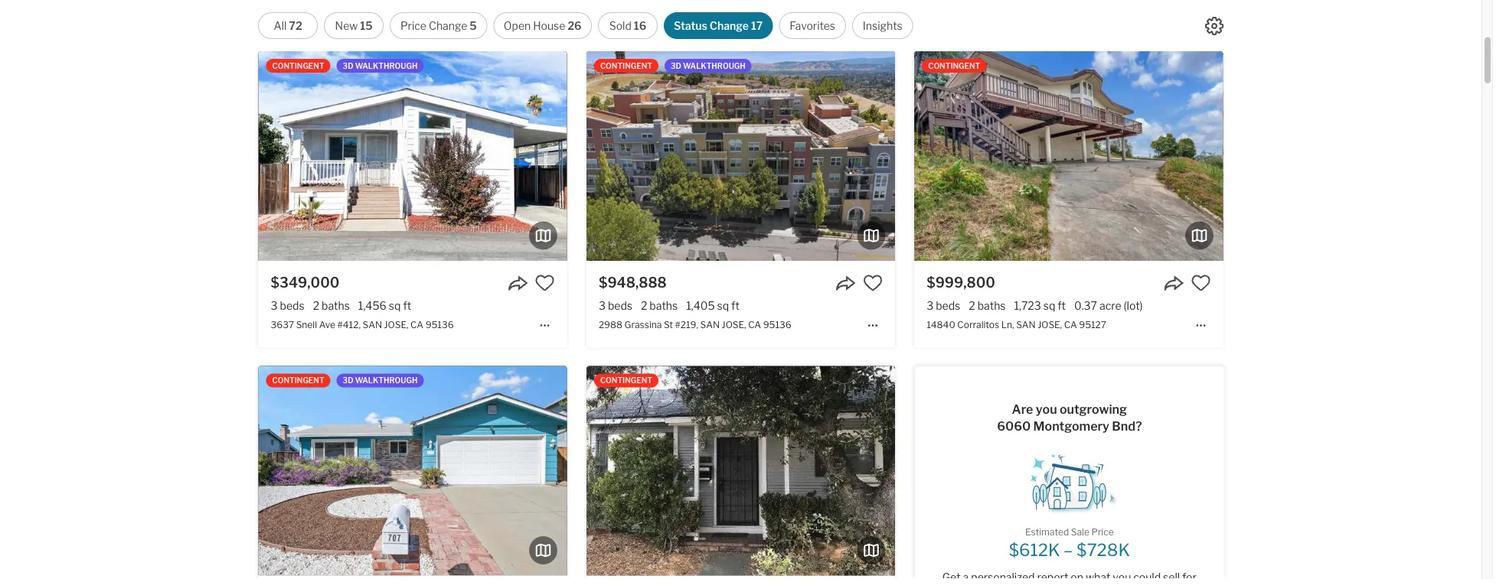 Task type: locate. For each thing, give the bounding box(es) containing it.
1 horizontal spatial baths
[[650, 300, 678, 313]]

1 photo of 14840 corralitos ln, san jose, ca 95127 image from the left
[[915, 51, 1224, 261]]

3 3 from the left
[[927, 300, 934, 313]]

house
[[533, 19, 566, 32]]

3637
[[271, 319, 294, 330]]

jose,
[[384, 319, 409, 330], [722, 319, 747, 330], [1038, 319, 1063, 330]]

1 95136 from the left
[[426, 319, 454, 330]]

1 horizontal spatial favorite button checkbox
[[863, 274, 883, 293]]

favorite button image
[[863, 274, 883, 293], [1192, 274, 1211, 293]]

3 beds
[[271, 300, 305, 313], [599, 300, 633, 313], [927, 300, 961, 313]]

0.37
[[1075, 300, 1098, 313]]

0 horizontal spatial 2
[[313, 300, 319, 313]]

1,405 sq ft
[[687, 300, 740, 313]]

1 2 from the left
[[313, 300, 319, 313]]

0 horizontal spatial favorite button image
[[863, 274, 883, 293]]

are you outgrowing 6060 montgomery bnd?
[[998, 403, 1143, 434]]

2 ca from the left
[[749, 319, 762, 330]]

baths
[[322, 300, 350, 313], [650, 300, 678, 313], [978, 300, 1006, 313]]

New radio
[[324, 12, 384, 39]]

san right ln,
[[1017, 319, 1036, 330]]

walkthrough
[[355, 61, 418, 70], [683, 61, 746, 70], [355, 376, 418, 386]]

3d down the new
[[343, 61, 354, 70]]

ft right 1,405
[[732, 300, 740, 313]]

sq right 1,456
[[389, 300, 401, 313]]

2 horizontal spatial ca
[[1065, 319, 1078, 330]]

baths up ave
[[322, 300, 350, 313]]

ca for $948,888
[[749, 319, 762, 330]]

(lot)
[[1124, 300, 1143, 313]]

sold 16
[[610, 19, 647, 32]]

Price Change radio
[[390, 12, 488, 39]]

#219,
[[675, 319, 699, 330]]

$349,000
[[271, 274, 340, 291]]

2 horizontal spatial 3
[[927, 300, 934, 313]]

1 horizontal spatial 2
[[641, 300, 648, 313]]

0 horizontal spatial ft
[[403, 300, 411, 313]]

1 sq from the left
[[389, 300, 401, 313]]

2 sq from the left
[[717, 300, 729, 313]]

jose, down 1,405 sq ft
[[722, 319, 747, 330]]

ft
[[403, 300, 411, 313], [732, 300, 740, 313], [1058, 300, 1066, 313]]

beds up 3637
[[280, 300, 305, 313]]

1 san from the left
[[363, 319, 382, 330]]

walkthrough down status change 17
[[683, 61, 746, 70]]

2
[[313, 300, 319, 313], [641, 300, 648, 313], [969, 300, 976, 313]]

price
[[401, 19, 427, 32], [1092, 528, 1114, 539]]

favorites
[[790, 19, 836, 32]]

95136
[[426, 319, 454, 330], [764, 319, 792, 330]]

sq right 1,723
[[1044, 300, 1056, 313]]

2 95136 from the left
[[764, 319, 792, 330]]

2 2 baths from the left
[[641, 300, 678, 313]]

0 vertical spatial price
[[401, 19, 427, 32]]

beds up 2988
[[608, 300, 633, 313]]

0 horizontal spatial beds
[[280, 300, 305, 313]]

1,456 sq ft
[[358, 300, 411, 313]]

1 horizontal spatial ft
[[732, 300, 740, 313]]

jose, down 1,723 sq ft
[[1038, 319, 1063, 330]]

3 2 from the left
[[969, 300, 976, 313]]

2 baths up ave
[[313, 300, 350, 313]]

0 horizontal spatial 2 baths
[[313, 300, 350, 313]]

0 horizontal spatial baths
[[322, 300, 350, 313]]

corralitos
[[958, 319, 1000, 330]]

3 for $948,888
[[599, 300, 606, 313]]

3d walkthrough for $349,000
[[343, 61, 418, 70]]

1 baths from the left
[[322, 300, 350, 313]]

3 up 2988
[[599, 300, 606, 313]]

change inside radio
[[710, 19, 749, 32]]

3 for $349,000
[[271, 300, 278, 313]]

0 horizontal spatial san
[[363, 319, 382, 330]]

st
[[664, 319, 673, 330]]

0 horizontal spatial sq
[[389, 300, 401, 313]]

open
[[504, 19, 531, 32]]

2 baths up st
[[641, 300, 678, 313]]

3 up 3637
[[271, 300, 278, 313]]

2 horizontal spatial ft
[[1058, 300, 1066, 313]]

3 2 baths from the left
[[969, 300, 1006, 313]]

change left 17
[[710, 19, 749, 32]]

2 ft from the left
[[732, 300, 740, 313]]

1 jose, from the left
[[384, 319, 409, 330]]

ft left 0.37
[[1058, 300, 1066, 313]]

3d for $349,000
[[343, 61, 354, 70]]

3637 snell ave #412, san jose, ca 95136
[[271, 319, 454, 330]]

1 3 beds from the left
[[271, 300, 305, 313]]

15
[[360, 19, 373, 32]]

1 horizontal spatial change
[[710, 19, 749, 32]]

contingent
[[272, 61, 325, 70], [601, 61, 653, 70], [929, 61, 981, 70], [272, 376, 325, 386], [601, 376, 653, 386]]

1 horizontal spatial beds
[[608, 300, 633, 313]]

san down 1,405 sq ft
[[701, 319, 720, 330]]

1 change from the left
[[429, 19, 468, 32]]

2 change from the left
[[710, 19, 749, 32]]

san
[[363, 319, 382, 330], [701, 319, 720, 330], [1017, 319, 1036, 330]]

$999,800
[[927, 274, 996, 291]]

jose, for $948,888
[[722, 319, 747, 330]]

ca for $349,000
[[411, 319, 424, 330]]

1 horizontal spatial price
[[1092, 528, 1114, 539]]

0 horizontal spatial jose,
[[384, 319, 409, 330]]

0.37 acre (lot)
[[1075, 300, 1143, 313]]

beds for $999,800
[[936, 300, 961, 313]]

3 ca from the left
[[1065, 319, 1078, 330]]

baths for $948,888
[[650, 300, 678, 313]]

2 baths from the left
[[650, 300, 678, 313]]

3 up 14840
[[927, 300, 934, 313]]

ca right #219,
[[749, 319, 762, 330]]

favorite button image for $999,800
[[1192, 274, 1211, 293]]

1 horizontal spatial 95136
[[764, 319, 792, 330]]

2 jose, from the left
[[722, 319, 747, 330]]

2 horizontal spatial san
[[1017, 319, 1036, 330]]

3d down status
[[671, 61, 682, 70]]

beds for $948,888
[[608, 300, 633, 313]]

1 horizontal spatial favorite button image
[[1192, 274, 1211, 293]]

3d walkthrough
[[343, 61, 418, 70], [671, 61, 746, 70], [343, 376, 418, 386]]

3 beds for $999,800
[[927, 300, 961, 313]]

contingent for $999,800
[[929, 61, 981, 70]]

bnd?
[[1113, 419, 1143, 434]]

photo of 707 river view dr, san jose, ca 95111 image
[[259, 366, 567, 576], [567, 366, 876, 576]]

$728k
[[1077, 541, 1131, 561]]

2 horizontal spatial jose,
[[1038, 319, 1063, 330]]

2 3 from the left
[[599, 300, 606, 313]]

price right 15
[[401, 19, 427, 32]]

contingent for $349,000
[[272, 61, 325, 70]]

option group
[[258, 12, 914, 39]]

1 horizontal spatial sq
[[717, 300, 729, 313]]

3 san from the left
[[1017, 319, 1036, 330]]

1 horizontal spatial san
[[701, 319, 720, 330]]

1 3 from the left
[[271, 300, 278, 313]]

baths up st
[[650, 300, 678, 313]]

3 beds up 3637
[[271, 300, 305, 313]]

3 baths from the left
[[978, 300, 1006, 313]]

ft right 1,456
[[403, 300, 411, 313]]

2 up grassina
[[641, 300, 648, 313]]

sq right 1,405
[[717, 300, 729, 313]]

sq
[[389, 300, 401, 313], [717, 300, 729, 313], [1044, 300, 1056, 313]]

3 beds from the left
[[936, 300, 961, 313]]

price change 5
[[401, 19, 477, 32]]

photo of 3637 snell ave #412, san jose, ca 95136 image
[[259, 51, 567, 261], [567, 51, 876, 261]]

jose, down 1,456 sq ft
[[384, 319, 409, 330]]

0 horizontal spatial 95136
[[426, 319, 454, 330]]

3d walkthrough down status change 17
[[671, 61, 746, 70]]

2 horizontal spatial beds
[[936, 300, 961, 313]]

2 3 beds from the left
[[599, 300, 633, 313]]

2 favorite button checkbox from the left
[[863, 274, 883, 293]]

change inside option
[[429, 19, 468, 32]]

beds
[[280, 300, 305, 313], [608, 300, 633, 313], [936, 300, 961, 313]]

2 san from the left
[[701, 319, 720, 330]]

Open House radio
[[494, 12, 592, 39]]

ca down 1,456 sq ft
[[411, 319, 424, 330]]

2988 grassina st #219, san jose, ca 95136
[[599, 319, 792, 330]]

1 photo of 3637 snell ave #412, san jose, ca 95136 image from the left
[[259, 51, 567, 261]]

photo of 2988 grassina st #219, san jose, ca 95136 image
[[587, 51, 896, 261], [895, 51, 1204, 261]]

2 horizontal spatial baths
[[978, 300, 1006, 313]]

san down 1,456
[[363, 319, 382, 330]]

change left 5
[[429, 19, 468, 32]]

2 beds from the left
[[608, 300, 633, 313]]

3 beds up 2988
[[599, 300, 633, 313]]

option group containing all
[[258, 12, 914, 39]]

1 horizontal spatial 2 baths
[[641, 300, 678, 313]]

$612k
[[1009, 541, 1061, 561]]

2 baths
[[313, 300, 350, 313], [641, 300, 678, 313], [969, 300, 1006, 313]]

1 horizontal spatial 3
[[599, 300, 606, 313]]

2 for $349,000
[[313, 300, 319, 313]]

72
[[289, 19, 302, 32]]

jose, for $349,000
[[384, 319, 409, 330]]

0 horizontal spatial ca
[[411, 319, 424, 330]]

Sold radio
[[598, 12, 658, 39]]

17
[[751, 19, 763, 32]]

insights
[[863, 19, 903, 32]]

1 horizontal spatial jose,
[[722, 319, 747, 330]]

walkthrough down 15
[[355, 61, 418, 70]]

ave
[[319, 319, 336, 330]]

photo of 14840 corralitos ln, san jose, ca 95127 image
[[915, 51, 1224, 261], [1224, 51, 1494, 261]]

beds up 14840
[[936, 300, 961, 313]]

favorite button checkbox
[[535, 274, 555, 293], [863, 274, 883, 293]]

1 vertical spatial price
[[1092, 528, 1114, 539]]

baths up corralitos at the right bottom
[[978, 300, 1006, 313]]

all
[[274, 19, 287, 32]]

3 sq from the left
[[1044, 300, 1056, 313]]

3
[[271, 300, 278, 313], [599, 300, 606, 313], [927, 300, 934, 313]]

2 for $999,800
[[969, 300, 976, 313]]

2 favorite button image from the left
[[1192, 274, 1211, 293]]

1 2 baths from the left
[[313, 300, 350, 313]]

ca left 95127
[[1065, 319, 1078, 330]]

3d
[[343, 61, 354, 70], [671, 61, 682, 70], [343, 376, 354, 386]]

grassina
[[625, 319, 662, 330]]

1 beds from the left
[[280, 300, 305, 313]]

1 horizontal spatial ca
[[749, 319, 762, 330]]

3d walkthrough down 3637 snell ave #412, san jose, ca 95136
[[343, 376, 418, 386]]

walkthrough down 3637 snell ave #412, san jose, ca 95136
[[355, 376, 418, 386]]

1 favorite button image from the left
[[863, 274, 883, 293]]

0 horizontal spatial favorite button checkbox
[[535, 274, 555, 293]]

photo of 795 w taylor st, san jose, ca 95126 image
[[587, 366, 896, 576], [895, 366, 1204, 576]]

acre
[[1100, 300, 1122, 313]]

2 horizontal spatial 2 baths
[[969, 300, 1006, 313]]

ca
[[411, 319, 424, 330], [749, 319, 762, 330], [1065, 319, 1078, 330]]

2 horizontal spatial 2
[[969, 300, 976, 313]]

1 horizontal spatial 3 beds
[[599, 300, 633, 313]]

2 horizontal spatial sq
[[1044, 300, 1056, 313]]

change
[[429, 19, 468, 32], [710, 19, 749, 32]]

2 photo of 14840 corralitos ln, san jose, ca 95127 image from the left
[[1224, 51, 1494, 261]]

0 horizontal spatial 3
[[271, 300, 278, 313]]

2 baths up corralitos at the right bottom
[[969, 300, 1006, 313]]

3 3 beds from the left
[[927, 300, 961, 313]]

2 up corralitos at the right bottom
[[969, 300, 976, 313]]

2 2 from the left
[[641, 300, 648, 313]]

95127
[[1080, 319, 1107, 330]]

3d walkthrough down 15
[[343, 61, 418, 70]]

2 up snell
[[313, 300, 319, 313]]

0 horizontal spatial price
[[401, 19, 427, 32]]

0 horizontal spatial 3 beds
[[271, 300, 305, 313]]

2 horizontal spatial 3 beds
[[927, 300, 961, 313]]

1 favorite button checkbox from the left
[[535, 274, 555, 293]]

0 horizontal spatial change
[[429, 19, 468, 32]]

3 beds up 14840
[[927, 300, 961, 313]]

1 ft from the left
[[403, 300, 411, 313]]

3 ft from the left
[[1058, 300, 1066, 313]]

3 jose, from the left
[[1038, 319, 1063, 330]]

new
[[335, 19, 358, 32]]

favorite button image for $948,888
[[863, 274, 883, 293]]

1 ca from the left
[[411, 319, 424, 330]]

sale
[[1072, 528, 1090, 539]]

2 photo of 2988 grassina st #219, san jose, ca 95136 image from the left
[[895, 51, 1204, 261]]

price up $728k
[[1092, 528, 1114, 539]]

outgrowing
[[1060, 403, 1128, 418]]



Task type: vqa. For each thing, say whether or not it's contained in the screenshot.
(lot)
yes



Task type: describe. For each thing, give the bounding box(es) containing it.
all 72
[[274, 19, 302, 32]]

14840
[[927, 319, 956, 330]]

an image of a house image
[[1021, 448, 1119, 514]]

favorite button checkbox
[[1192, 274, 1211, 293]]

favorite button image
[[535, 274, 555, 293]]

price inside 'estimated sale price $612k – $728k'
[[1092, 528, 1114, 539]]

1 photo of 2988 grassina st #219, san jose, ca 95136 image from the left
[[587, 51, 896, 261]]

1,723
[[1015, 300, 1042, 313]]

sold
[[610, 19, 632, 32]]

walkthrough for $948,888
[[683, 61, 746, 70]]

All radio
[[258, 12, 318, 39]]

you
[[1036, 403, 1058, 418]]

open house 26
[[504, 19, 582, 32]]

5
[[470, 19, 477, 32]]

95136 for $948,888
[[764, 319, 792, 330]]

1 photo of 707 river view dr, san jose, ca 95111 image from the left
[[259, 366, 567, 576]]

ft for $948,888
[[732, 300, 740, 313]]

3d down #412,
[[343, 376, 354, 386]]

2 for $948,888
[[641, 300, 648, 313]]

14840 corralitos ln, san jose, ca 95127
[[927, 319, 1107, 330]]

16
[[634, 19, 647, 32]]

are
[[1012, 403, 1034, 418]]

beds for $349,000
[[280, 300, 305, 313]]

price inside option
[[401, 19, 427, 32]]

2 baths for $349,000
[[313, 300, 350, 313]]

snell
[[296, 319, 317, 330]]

sq for $999,800
[[1044, 300, 1056, 313]]

favorite button checkbox for $349,000
[[535, 274, 555, 293]]

montgomery
[[1034, 419, 1110, 434]]

3d walkthrough for $948,888
[[671, 61, 746, 70]]

san for $349,000
[[363, 319, 382, 330]]

3d for $948,888
[[671, 61, 682, 70]]

6060
[[998, 419, 1031, 434]]

#412,
[[338, 319, 361, 330]]

3 beds for $349,000
[[271, 300, 305, 313]]

Favorites radio
[[779, 12, 846, 39]]

3 for $999,800
[[927, 300, 934, 313]]

26
[[568, 19, 582, 32]]

sq for $948,888
[[717, 300, 729, 313]]

1,456
[[358, 300, 387, 313]]

favorite button checkbox for $948,888
[[863, 274, 883, 293]]

estimated sale price $612k – $728k
[[1009, 528, 1131, 561]]

2 photo of 3637 snell ave #412, san jose, ca 95136 image from the left
[[567, 51, 876, 261]]

baths for $349,000
[[322, 300, 350, 313]]

2 photo of 795 w taylor st, san jose, ca 95126 image from the left
[[895, 366, 1204, 576]]

contingent for $948,888
[[601, 61, 653, 70]]

ln,
[[1002, 319, 1015, 330]]

1 photo of 795 w taylor st, san jose, ca 95126 image from the left
[[587, 366, 896, 576]]

2988
[[599, 319, 623, 330]]

1,405
[[687, 300, 715, 313]]

1,723 sq ft
[[1015, 300, 1066, 313]]

2 photo of 707 river view dr, san jose, ca 95111 image from the left
[[567, 366, 876, 576]]

Status Change radio
[[664, 12, 773, 39]]

sq for $349,000
[[389, 300, 401, 313]]

change for 17
[[710, 19, 749, 32]]

baths for $999,800
[[978, 300, 1006, 313]]

san for $948,888
[[701, 319, 720, 330]]

95136 for $349,000
[[426, 319, 454, 330]]

change for 5
[[429, 19, 468, 32]]

3 beds for $948,888
[[599, 300, 633, 313]]

2 baths for $948,888
[[641, 300, 678, 313]]

walkthrough for $349,000
[[355, 61, 418, 70]]

ft for $999,800
[[1058, 300, 1066, 313]]

ft for $349,000
[[403, 300, 411, 313]]

new 15
[[335, 19, 373, 32]]

$948,888
[[599, 274, 667, 291]]

status change 17
[[674, 19, 763, 32]]

–
[[1064, 541, 1074, 561]]

2 baths for $999,800
[[969, 300, 1006, 313]]

estimated
[[1026, 528, 1070, 539]]

Insights radio
[[853, 12, 914, 39]]

status
[[674, 19, 708, 32]]



